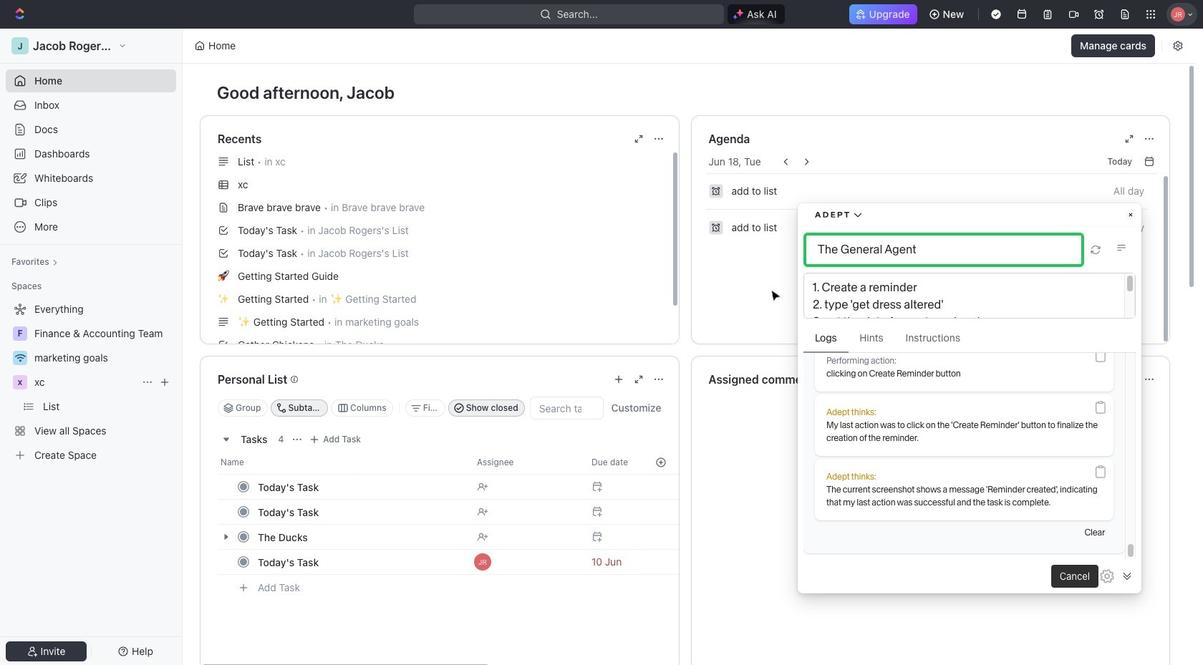 Task type: describe. For each thing, give the bounding box(es) containing it.
xc, , element
[[13, 375, 27, 390]]

jacob rogers's workspace, , element
[[11, 37, 29, 54]]



Task type: vqa. For each thing, say whether or not it's contained in the screenshot.
tree within the Sidebar navigation
yes



Task type: locate. For each thing, give the bounding box(es) containing it.
tree
[[6, 298, 176, 467]]

sidebar navigation
[[0, 29, 185, 665]]

finance & accounting team, , element
[[13, 327, 27, 341]]

tree inside "sidebar" navigation
[[6, 298, 176, 467]]

wifi image
[[15, 354, 25, 362]]

Search tasks... text field
[[530, 397, 603, 419]]



